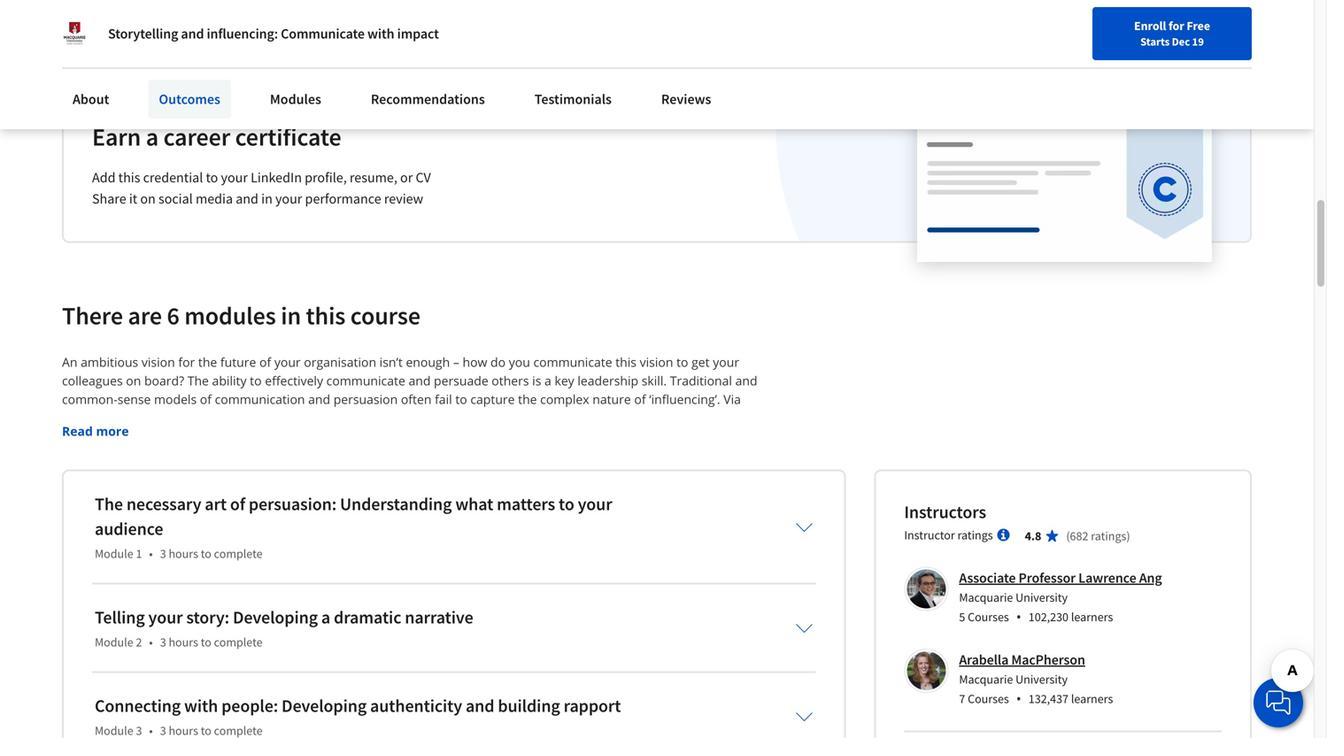 Task type: describe. For each thing, give the bounding box(es) containing it.
earn for earn a shareable career certificate
[[87, 15, 114, 33]]

get
[[691, 354, 710, 371]]

0 vertical spatial certificate
[[228, 15, 287, 33]]

effectively
[[265, 372, 323, 389]]

learners inside associate professor lawrence ang macquarie university 5 courses • 102,230 learners
[[1071, 609, 1113, 625]]

4.8
[[1025, 528, 1041, 544]]

associate professor lawrence ang link
[[959, 569, 1162, 587]]

making
[[628, 428, 670, 445]]

narrative
[[405, 607, 473, 629]]

arabella macpherson link
[[959, 651, 1085, 669]]

how
[[463, 354, 487, 371]]

lectures,
[[268, 410, 316, 426]]

understanding
[[340, 493, 452, 515]]

to inside add this credential to your linkedin profile, resume, or cv share it on social media and in your performance review
[[206, 169, 218, 187]]

reviews link
[[651, 80, 722, 119]]

the inside an ambitious vision for the future of your organisation isn't enough – how do you communicate this vision to get your colleagues on board? the ability to effectively communicate and persuade others is a key leadership skill. traditional and common-sense models of communication and persuasion often fail to capture the complex nature of 'influencing'. via structured learning activities (video lectures, quizzes, discussion prompts and written assessments) this course will develop your capacity to communicate appropriately in different situational and cultural contexts, making you a highly influential leader.
[[187, 372, 209, 389]]

university inside arabella macpherson macquarie university 7 courses • 132,437 learners
[[1016, 672, 1068, 688]]

–
[[453, 354, 459, 371]]

others
[[492, 372, 529, 389]]

6
[[167, 300, 179, 331]]

of inside the necessary art of persuasion: understanding what matters to your audience module 1 • 3 hours to complete
[[230, 493, 245, 515]]

fail
[[435, 391, 452, 408]]

hours inside the telling your story: developing a dramatic narrative module 2 • 3 hours to complete
[[169, 634, 198, 650]]

leader.
[[123, 447, 163, 464]]

your right get
[[713, 354, 739, 371]]

enroll for free starts dec 19
[[1134, 18, 1210, 49]]

enough
[[406, 354, 450, 371]]

rapport
[[564, 695, 621, 717]]

this up making
[[635, 410, 656, 426]]

connecting
[[95, 695, 181, 717]]

outcomes link
[[148, 80, 231, 119]]

coursera career certificate image
[[917, 72, 1212, 261]]

your up leader.
[[111, 428, 138, 445]]

earn a career certificate
[[92, 121, 341, 152]]

social
[[158, 190, 193, 208]]

add this credential to your linkedin profile, resume, or cv share it on social media and in your performance review
[[92, 169, 431, 208]]

0 horizontal spatial the
[[198, 354, 217, 371]]

ambitious
[[81, 354, 138, 371]]

• inside associate professor lawrence ang macquarie university 5 courses • 102,230 learners
[[1016, 607, 1021, 627]]

associate professor lawrence ang macquarie university 5 courses • 102,230 learners
[[959, 569, 1162, 627]]

key
[[555, 372, 574, 389]]

testimonials
[[534, 90, 612, 108]]

media
[[196, 190, 233, 208]]

will
[[702, 410, 721, 426]]

to right matters
[[559, 493, 574, 515]]

enroll
[[1134, 18, 1166, 34]]

and down written
[[500, 428, 522, 445]]

performance
[[305, 190, 381, 208]]

about
[[73, 90, 109, 108]]

telling
[[95, 607, 145, 629]]

and up 'via'
[[735, 372, 757, 389]]

macpherson
[[1011, 651, 1085, 669]]

read more
[[62, 423, 129, 440]]

to inside the telling your story: developing a dramatic narrative module 2 • 3 hours to complete
[[201, 634, 211, 650]]

arabella macpherson macquarie university 7 courses • 132,437 learners
[[959, 651, 1113, 708]]

review
[[384, 190, 423, 208]]

and right storytelling
[[181, 25, 204, 42]]

and inside add this credential to your linkedin profile, resume, or cv share it on social media and in your performance review
[[236, 190, 258, 208]]

complete inside the telling your story: developing a dramatic narrative module 2 • 3 hours to complete
[[214, 634, 263, 650]]

your up effectively
[[274, 354, 301, 371]]

starts
[[1140, 35, 1170, 49]]

instructors
[[904, 501, 986, 523]]

• inside the telling your story: developing a dramatic narrative module 2 • 3 hours to complete
[[149, 634, 153, 650]]

102,230
[[1028, 609, 1069, 625]]

storytelling
[[108, 25, 178, 42]]

activities
[[176, 410, 226, 426]]

macquarie university image
[[62, 21, 87, 46]]

what
[[455, 493, 493, 515]]

it
[[129, 190, 137, 208]]

and inside dropdown button
[[466, 695, 494, 717]]

read
[[62, 423, 93, 440]]

your inside the necessary art of persuasion: understanding what matters to your audience module 1 • 3 hours to complete
[[578, 493, 612, 515]]

and up often
[[408, 372, 431, 389]]

with inside dropdown button
[[184, 695, 218, 717]]

sense
[[117, 391, 151, 408]]

a right is
[[544, 372, 551, 389]]

to down art on the left of page
[[201, 546, 211, 562]]

of right future
[[259, 354, 271, 371]]

module inside the necessary art of persuasion: understanding what matters to your audience module 1 • 3 hours to complete
[[95, 546, 133, 562]]

1 horizontal spatial you
[[674, 428, 695, 445]]

for inside the enroll for free starts dec 19
[[1169, 18, 1184, 34]]

testimonials link
[[524, 80, 622, 119]]

chat with us image
[[1264, 689, 1292, 717]]

often
[[401, 391, 432, 408]]

modules
[[270, 90, 321, 108]]

on inside add this credential to your linkedin profile, resume, or cv share it on social media and in your performance review
[[140, 190, 156, 208]]

1
[[136, 546, 142, 562]]

building
[[498, 695, 560, 717]]

board?
[[144, 372, 184, 389]]

your up media
[[221, 169, 248, 187]]

1 horizontal spatial communicate
[[326, 372, 405, 389]]

organisation
[[304, 354, 376, 371]]

module inside the telling your story: developing a dramatic narrative module 2 • 3 hours to complete
[[95, 634, 133, 650]]

2 vertical spatial communicate
[[206, 428, 285, 445]]

• inside arabella macpherson macquarie university 7 courses • 132,437 learners
[[1016, 689, 1021, 708]]

art
[[205, 493, 227, 515]]

0 horizontal spatial you
[[509, 354, 530, 371]]

read more button
[[62, 422, 129, 441]]

2 vision from the left
[[640, 354, 673, 371]]

• inside the necessary art of persuasion: understanding what matters to your audience module 1 • 3 hours to complete
[[149, 546, 153, 562]]

macquarie inside associate professor lawrence ang macquarie university 5 courses • 102,230 learners
[[959, 590, 1013, 606]]

associate professor lawrence ang image
[[907, 570, 946, 609]]

developing for story:
[[233, 607, 318, 629]]

an ambitious vision for the future of your organisation isn't enough – how do you communicate this vision to get your colleagues on board? the ability to effectively communicate and persuade others is a key leadership skill. traditional and common-sense models of communication and persuasion often fail to capture the complex nature of 'influencing'. via structured learning activities (video lectures, quizzes, discussion prompts and written assessments) this course will develop your capacity to communicate appropriately in different situational and cultural contexts, making you a highly influential leader.
[[62, 354, 761, 464]]

132,437
[[1028, 691, 1069, 707]]

earn a shareable career certificate
[[87, 15, 287, 33]]

written
[[510, 410, 551, 426]]

reviews
[[661, 90, 711, 108]]

to left get
[[676, 354, 688, 371]]

via
[[723, 391, 741, 408]]

a up "credential"
[[146, 121, 159, 152]]

cv
[[416, 169, 431, 187]]

more
[[96, 423, 129, 440]]

connecting with people: developing authenticity and building rapport button
[[81, 683, 827, 738]]

associate
[[959, 569, 1016, 587]]



Task type: vqa. For each thing, say whether or not it's contained in the screenshot.
Show related to Arabic ( 612 )
no



Task type: locate. For each thing, give the bounding box(es) containing it.
communicate
[[533, 354, 612, 371], [326, 372, 405, 389], [206, 428, 285, 445]]

to up media
[[206, 169, 218, 187]]

vision up skill.
[[640, 354, 673, 371]]

to down story:
[[201, 634, 211, 650]]

for up board?
[[178, 354, 195, 371]]

2 horizontal spatial communicate
[[533, 354, 612, 371]]

university inside associate professor lawrence ang macquarie university 5 courses • 102,230 learners
[[1016, 590, 1068, 606]]

courses right 7
[[968, 691, 1009, 707]]

your down linkedin
[[275, 190, 302, 208]]

certificate
[[228, 15, 287, 33], [235, 121, 341, 152]]

assessments)
[[555, 410, 632, 426]]

persuade
[[434, 372, 488, 389]]

682
[[1070, 528, 1088, 544]]

1 horizontal spatial the
[[518, 391, 537, 408]]

ratings right the 682
[[1091, 528, 1126, 544]]

1 horizontal spatial in
[[281, 300, 301, 331]]

earn up add
[[92, 121, 141, 152]]

2
[[136, 634, 142, 650]]

of up activities at the left bottom of page
[[200, 391, 212, 408]]

to right fail
[[455, 391, 467, 408]]

storytelling and influencing: communicate with impact
[[108, 25, 439, 42]]

hours right 1
[[169, 546, 198, 562]]

1 horizontal spatial ratings
[[1091, 528, 1126, 544]]

a left 'dramatic'
[[321, 607, 330, 629]]

are
[[128, 300, 162, 331]]

colleagues
[[62, 372, 123, 389]]

ang
[[1139, 569, 1162, 587]]

1 vertical spatial communicate
[[326, 372, 405, 389]]

communication
[[215, 391, 305, 408]]

the up models
[[187, 372, 209, 389]]

1 vertical spatial in
[[281, 300, 301, 331]]

story:
[[186, 607, 229, 629]]

developing inside the telling your story: developing a dramatic narrative module 2 • 3 hours to complete
[[233, 607, 318, 629]]

dramatic
[[334, 607, 401, 629]]

1 vertical spatial courses
[[968, 691, 1009, 707]]

learners down lawrence
[[1071, 609, 1113, 625]]

macquarie inside arabella macpherson macquarie university 7 courses • 132,437 learners
[[959, 672, 1013, 688]]

0 vertical spatial 3
[[160, 546, 166, 562]]

1 macquarie from the top
[[959, 590, 1013, 606]]

None search field
[[252, 11, 598, 46]]

course inside an ambitious vision for the future of your organisation isn't enough – how do you communicate this vision to get your colleagues on board? the ability to effectively communicate and persuade others is a key leadership skill. traditional and common-sense models of communication and persuasion often fail to capture the complex nature of 'influencing'. via structured learning activities (video lectures, quizzes, discussion prompts and written assessments) this course will develop your capacity to communicate appropriately in different situational and cultural contexts, making you a highly influential leader.
[[660, 410, 699, 426]]

cultural
[[526, 428, 569, 445]]

0 vertical spatial courses
[[968, 609, 1009, 625]]

on right it on the left
[[140, 190, 156, 208]]

course up isn't
[[350, 300, 420, 331]]

2 macquarie from the top
[[959, 672, 1013, 688]]

2 horizontal spatial in
[[369, 428, 380, 445]]

different
[[383, 428, 433, 445]]

career right shareable
[[188, 15, 225, 33]]

macquarie down arabella
[[959, 672, 1013, 688]]

to up communication
[[250, 372, 262, 389]]

credential
[[143, 169, 203, 187]]

is
[[532, 372, 541, 389]]

modules
[[184, 300, 276, 331]]

3 inside the telling your story: developing a dramatic narrative module 2 • 3 hours to complete
[[160, 634, 166, 650]]

0 vertical spatial in
[[261, 190, 273, 208]]

0 horizontal spatial communicate
[[206, 428, 285, 445]]

with left people:
[[184, 695, 218, 717]]

a
[[117, 15, 124, 33], [146, 121, 159, 152], [544, 372, 551, 389], [698, 428, 705, 445], [321, 607, 330, 629]]

2 hours from the top
[[169, 634, 198, 650]]

menu item
[[942, 18, 1056, 75]]

and down capture at the bottom
[[485, 410, 507, 426]]

0 vertical spatial on
[[140, 190, 156, 208]]

developing right story:
[[233, 607, 318, 629]]

you right making
[[674, 428, 695, 445]]

1 vertical spatial certificate
[[235, 121, 341, 152]]

0 vertical spatial with
[[367, 25, 394, 42]]

7
[[959, 691, 965, 707]]

0 vertical spatial complete
[[214, 546, 263, 562]]

there are 6 modules in this course
[[62, 300, 420, 331]]

communicate up persuasion
[[326, 372, 405, 389]]

of down skill.
[[634, 391, 646, 408]]

prompts
[[432, 410, 482, 426]]

necessary
[[126, 493, 201, 515]]

complete down art on the left of page
[[214, 546, 263, 562]]

1 horizontal spatial course
[[660, 410, 699, 426]]

)
[[1126, 528, 1130, 544]]

for inside an ambitious vision for the future of your organisation isn't enough – how do you communicate this vision to get your colleagues on board? the ability to effectively communicate and persuade others is a key leadership skill. traditional and common-sense models of communication and persuasion often fail to capture the complex nature of 'influencing'. via structured learning activities (video lectures, quizzes, discussion prompts and written assessments) this course will develop your capacity to communicate appropriately in different situational and cultural contexts, making you a highly influential leader.
[[178, 354, 195, 371]]

audience
[[95, 518, 163, 540]]

1 vertical spatial hours
[[169, 634, 198, 650]]

1 vertical spatial macquarie
[[959, 672, 1013, 688]]

0 vertical spatial for
[[1169, 18, 1184, 34]]

0 vertical spatial hours
[[169, 546, 198, 562]]

with left impact
[[367, 25, 394, 42]]

0 vertical spatial module
[[95, 546, 133, 562]]

the necessary art of persuasion: understanding what matters to your audience module 1 • 3 hours to complete
[[95, 493, 612, 562]]

0 horizontal spatial in
[[261, 190, 273, 208]]

1 vertical spatial earn
[[92, 121, 141, 152]]

•
[[149, 546, 153, 562], [1016, 607, 1021, 627], [149, 634, 153, 650], [1016, 689, 1021, 708]]

matters
[[497, 493, 555, 515]]

your down contexts,
[[578, 493, 612, 515]]

the up written
[[518, 391, 537, 408]]

0 horizontal spatial ratings
[[957, 527, 993, 543]]

learners inside arabella macpherson macquarie university 7 courses • 132,437 learners
[[1071, 691, 1113, 707]]

0 horizontal spatial vision
[[142, 354, 175, 371]]

developing
[[233, 607, 318, 629], [282, 695, 367, 717]]

arabella macpherson image
[[907, 652, 946, 691]]

persuasion
[[334, 391, 398, 408]]

2 learners from the top
[[1071, 691, 1113, 707]]

the inside the necessary art of persuasion: understanding what matters to your audience module 1 • 3 hours to complete
[[95, 493, 123, 515]]

1 horizontal spatial with
[[367, 25, 394, 42]]

this inside add this credential to your linkedin profile, resume, or cv share it on social media and in your performance review
[[118, 169, 140, 187]]

nature
[[592, 391, 631, 408]]

developing inside dropdown button
[[282, 695, 367, 717]]

linkedin
[[251, 169, 302, 187]]

0 vertical spatial university
[[1016, 590, 1068, 606]]

quizzes,
[[320, 410, 366, 426]]

19
[[1192, 35, 1204, 49]]

1 vertical spatial you
[[674, 428, 695, 445]]

( 682 ratings )
[[1066, 528, 1130, 544]]

the up ability
[[198, 354, 217, 371]]

1 vertical spatial for
[[178, 354, 195, 371]]

isn't
[[379, 354, 403, 371]]

instructor ratings
[[904, 527, 993, 543]]

1 vertical spatial developing
[[282, 695, 367, 717]]

in right modules
[[281, 300, 301, 331]]

university down the professor
[[1016, 590, 1068, 606]]

hours down story:
[[169, 634, 198, 650]]

1 vertical spatial university
[[1016, 672, 1068, 688]]

0 vertical spatial you
[[509, 354, 530, 371]]

this up the leadership
[[615, 354, 636, 371]]

discussion
[[369, 410, 429, 426]]

outcomes
[[159, 90, 220, 108]]

1 vertical spatial 3
[[160, 634, 166, 650]]

1 vertical spatial course
[[660, 410, 699, 426]]

about link
[[62, 80, 120, 119]]

1 vertical spatial on
[[126, 372, 141, 389]]

1 module from the top
[[95, 546, 133, 562]]

0 vertical spatial the
[[198, 354, 217, 371]]

contexts,
[[573, 428, 625, 445]]

1 vision from the left
[[142, 354, 175, 371]]

course down 'influencing'.
[[660, 410, 699, 426]]

0 vertical spatial communicate
[[533, 354, 612, 371]]

for
[[1169, 18, 1184, 34], [178, 354, 195, 371]]

of right art on the left of page
[[230, 493, 245, 515]]

and up quizzes,
[[308, 391, 330, 408]]

you
[[509, 354, 530, 371], [674, 428, 695, 445]]

capacity
[[141, 428, 188, 445]]

0 horizontal spatial the
[[95, 493, 123, 515]]

3 right 1
[[160, 546, 166, 562]]

2 courses from the top
[[968, 691, 1009, 707]]

an
[[62, 354, 77, 371]]

• right 2
[[149, 634, 153, 650]]

in
[[261, 190, 273, 208], [281, 300, 301, 331], [369, 428, 380, 445]]

and right media
[[236, 190, 258, 208]]

courses inside arabella macpherson macquarie university 7 courses • 132,437 learners
[[968, 691, 1009, 707]]

earn
[[87, 15, 114, 33], [92, 121, 141, 152]]

1 hours from the top
[[169, 546, 198, 562]]

1 horizontal spatial vision
[[640, 354, 673, 371]]

show notifications image
[[1075, 22, 1096, 43]]

to down activities at the left bottom of page
[[191, 428, 203, 445]]

communicate down (video
[[206, 428, 285, 445]]

vision up board?
[[142, 354, 175, 371]]

in down discussion
[[369, 428, 380, 445]]

to
[[206, 169, 218, 187], [676, 354, 688, 371], [250, 372, 262, 389], [455, 391, 467, 408], [191, 428, 203, 445], [559, 493, 574, 515], [201, 546, 211, 562], [201, 634, 211, 650]]

1 vertical spatial with
[[184, 695, 218, 717]]

lawrence
[[1078, 569, 1136, 587]]

developing for people:
[[282, 695, 367, 717]]

university
[[1016, 590, 1068, 606], [1016, 672, 1068, 688]]

authenticity
[[370, 695, 462, 717]]

complex
[[540, 391, 589, 408]]

structured
[[62, 410, 122, 426]]

• right 1
[[149, 546, 153, 562]]

1 vertical spatial complete
[[214, 634, 263, 650]]

2 vertical spatial in
[[369, 428, 380, 445]]

do
[[490, 354, 506, 371]]

• left 102,230 on the right bottom of page
[[1016, 607, 1021, 627]]

this up organisation
[[306, 300, 345, 331]]

certificate up modules link
[[228, 15, 287, 33]]

courses inside associate professor lawrence ang macquarie university 5 courses • 102,230 learners
[[968, 609, 1009, 625]]

communicate up key
[[533, 354, 612, 371]]

career down outcomes
[[163, 121, 230, 152]]

ratings
[[957, 527, 993, 543], [1091, 528, 1126, 544]]

1 learners from the top
[[1071, 609, 1113, 625]]

module left 2
[[95, 634, 133, 650]]

2 module from the top
[[95, 634, 133, 650]]

models
[[154, 391, 197, 408]]

this
[[118, 169, 140, 187], [306, 300, 345, 331], [615, 354, 636, 371], [635, 410, 656, 426]]

course
[[350, 300, 420, 331], [660, 410, 699, 426]]

in inside an ambitious vision for the future of your organisation isn't enough – how do you communicate this vision to get your colleagues on board? the ability to effectively communicate and persuade others is a key leadership skill. traditional and common-sense models of communication and persuasion often fail to capture the complex nature of 'influencing'. via structured learning activities (video lectures, quizzes, discussion prompts and written assessments) this course will develop your capacity to communicate appropriately in different situational and cultural contexts, making you a highly influential leader.
[[369, 428, 380, 445]]

1 vertical spatial module
[[95, 634, 133, 650]]

earn for earn a career certificate
[[92, 121, 141, 152]]

complete inside the necessary art of persuasion: understanding what matters to your audience module 1 • 3 hours to complete
[[214, 546, 263, 562]]

coursera image
[[21, 14, 134, 43]]

ability
[[212, 372, 247, 389]]

courses right 5 at bottom
[[968, 609, 1009, 625]]

develop
[[62, 428, 108, 445]]

hours inside the necessary art of persuasion: understanding what matters to your audience module 1 • 3 hours to complete
[[169, 546, 198, 562]]

0 vertical spatial learners
[[1071, 609, 1113, 625]]

(
[[1066, 528, 1070, 544]]

1 university from the top
[[1016, 590, 1068, 606]]

2 university from the top
[[1016, 672, 1068, 688]]

influential
[[62, 447, 120, 464]]

complete down story:
[[214, 634, 263, 650]]

ratings down instructors
[[957, 527, 993, 543]]

hours
[[169, 546, 198, 562], [169, 634, 198, 650]]

• left 132,437
[[1016, 689, 1021, 708]]

persuasion:
[[249, 493, 336, 515]]

module left 1
[[95, 546, 133, 562]]

0 vertical spatial career
[[188, 15, 225, 33]]

0 horizontal spatial with
[[184, 695, 218, 717]]

a inside the telling your story: developing a dramatic narrative module 2 • 3 hours to complete
[[321, 607, 330, 629]]

the up audience
[[95, 493, 123, 515]]

1 vertical spatial the
[[95, 493, 123, 515]]

1 complete from the top
[[214, 546, 263, 562]]

macquarie down associate
[[959, 590, 1013, 606]]

university down macpherson
[[1016, 672, 1068, 688]]

0 vertical spatial earn
[[87, 15, 114, 33]]

developing right people:
[[282, 695, 367, 717]]

a down will
[[698, 428, 705, 445]]

3 right 2
[[160, 634, 166, 650]]

or
[[400, 169, 413, 187]]

0 vertical spatial course
[[350, 300, 420, 331]]

your inside the telling your story: developing a dramatic narrative module 2 • 3 hours to complete
[[148, 607, 183, 629]]

a left shareable
[[117, 15, 124, 33]]

dec
[[1172, 35, 1190, 49]]

with
[[367, 25, 394, 42], [184, 695, 218, 717]]

'influencing'.
[[649, 391, 720, 408]]

your left story:
[[148, 607, 183, 629]]

2 3 from the top
[[160, 634, 166, 650]]

1 vertical spatial learners
[[1071, 691, 1113, 707]]

for up dec
[[1169, 18, 1184, 34]]

3 inside the necessary art of persuasion: understanding what matters to your audience module 1 • 3 hours to complete
[[160, 546, 166, 562]]

in down linkedin
[[261, 190, 273, 208]]

and left building
[[466, 695, 494, 717]]

learners right 132,437
[[1071, 691, 1113, 707]]

in inside add this credential to your linkedin profile, resume, or cv share it on social media and in your performance review
[[261, 190, 273, 208]]

1 3 from the top
[[160, 546, 166, 562]]

instructor
[[904, 527, 955, 543]]

1 horizontal spatial for
[[1169, 18, 1184, 34]]

0 vertical spatial the
[[187, 372, 209, 389]]

this up it on the left
[[118, 169, 140, 187]]

certificate down modules
[[235, 121, 341, 152]]

common-
[[62, 391, 117, 408]]

courses
[[968, 609, 1009, 625], [968, 691, 1009, 707]]

leadership
[[578, 372, 638, 389]]

0 vertical spatial macquarie
[[959, 590, 1013, 606]]

0 horizontal spatial course
[[350, 300, 420, 331]]

earn left shareable
[[87, 15, 114, 33]]

modules link
[[259, 80, 332, 119]]

impact
[[397, 25, 439, 42]]

module
[[95, 546, 133, 562], [95, 634, 133, 650]]

on inside an ambitious vision for the future of your organisation isn't enough – how do you communicate this vision to get your colleagues on board? the ability to effectively communicate and persuade others is a key leadership skill. traditional and common-sense models of communication and persuasion often fail to capture the complex nature of 'influencing'. via structured learning activities (video lectures, quizzes, discussion prompts and written assessments) this course will develop your capacity to communicate appropriately in different situational and cultural contexts, making you a highly influential leader.
[[126, 372, 141, 389]]

2 complete from the top
[[214, 634, 263, 650]]

and
[[181, 25, 204, 42], [236, 190, 258, 208], [408, 372, 431, 389], [735, 372, 757, 389], [308, 391, 330, 408], [485, 410, 507, 426], [500, 428, 522, 445], [466, 695, 494, 717]]

on up sense
[[126, 372, 141, 389]]

1 vertical spatial the
[[518, 391, 537, 408]]

5
[[959, 609, 965, 625]]

0 vertical spatial developing
[[233, 607, 318, 629]]

appropriately
[[288, 428, 366, 445]]

you up the others
[[509, 354, 530, 371]]

0 horizontal spatial for
[[178, 354, 195, 371]]

1 vertical spatial career
[[163, 121, 230, 152]]

1 horizontal spatial the
[[187, 372, 209, 389]]

1 courses from the top
[[968, 609, 1009, 625]]



